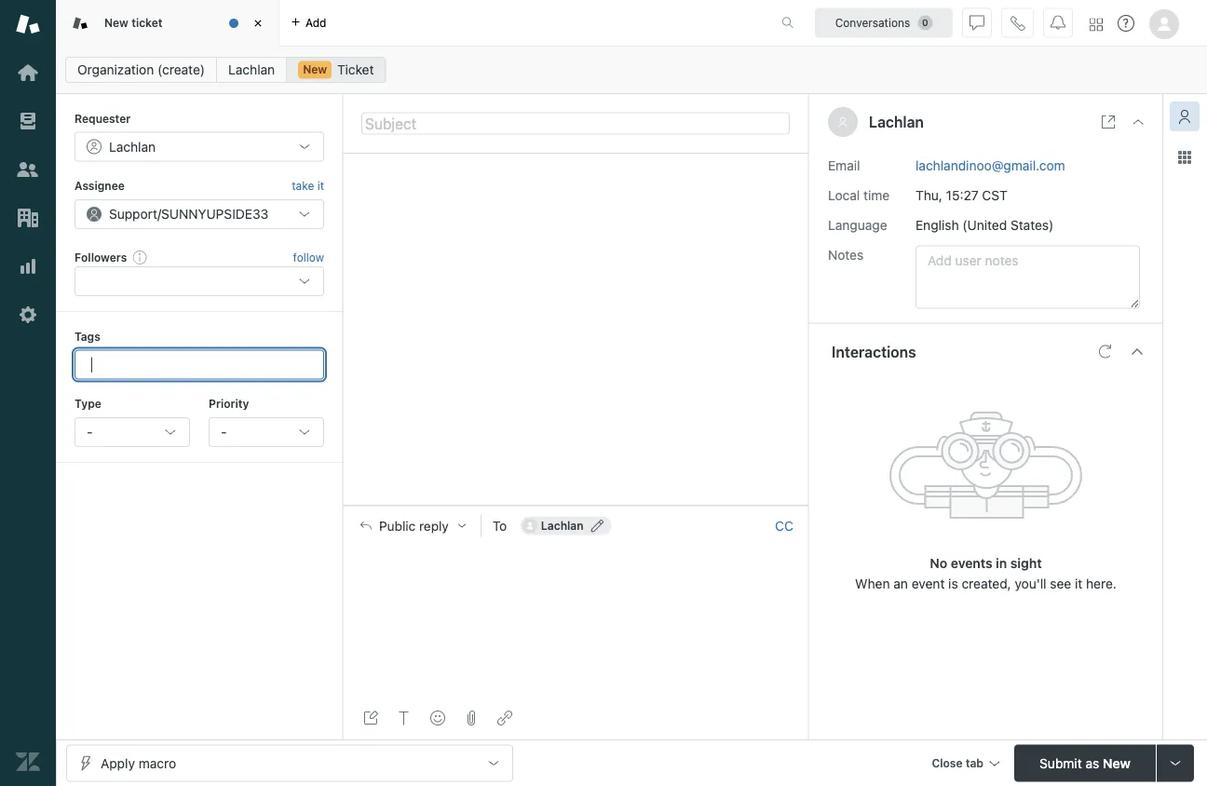 Task type: locate. For each thing, give the bounding box(es) containing it.
lachlan down the minimize composer image
[[541, 519, 584, 532]]

lachlan down "requester"
[[109, 139, 156, 154]]

cst
[[982, 187, 1008, 203]]

format text image
[[397, 711, 412, 726]]

- button
[[75, 417, 190, 447], [209, 417, 324, 447]]

events
[[951, 555, 993, 571]]

language
[[828, 217, 887, 232]]

1 horizontal spatial it
[[1075, 576, 1083, 591]]

1 vertical spatial close image
[[1131, 115, 1146, 129]]

Add user notes text field
[[916, 245, 1140, 309]]

close image up lachlan link on the top left of page
[[249, 14, 267, 33]]

close image
[[249, 14, 267, 33], [1131, 115, 1146, 129]]

it right see
[[1075, 576, 1083, 591]]

- button down priority
[[209, 417, 324, 447]]

see
[[1050, 576, 1071, 591]]

0 horizontal spatial new
[[104, 16, 129, 29]]

english (united states)
[[916, 217, 1054, 232]]

ticket
[[337, 62, 374, 77]]

local
[[828, 187, 860, 203]]

you'll
[[1015, 576, 1047, 591]]

add attachment image
[[464, 711, 479, 726]]

1 - from the left
[[87, 424, 93, 440]]

view more details image
[[1101, 115, 1116, 129]]

new for new
[[303, 63, 327, 76]]

displays possible ticket submission types image
[[1168, 756, 1183, 771]]

event
[[912, 576, 945, 591]]

lachlan right (create) at the top of the page
[[228, 62, 275, 77]]

new ticket tab
[[56, 0, 279, 47]]

cc button
[[775, 517, 794, 534]]

1 horizontal spatial -
[[221, 424, 227, 440]]

lachlandinoo@gmail.com image
[[522, 518, 537, 533]]

button displays agent's chat status as invisible. image
[[970, 15, 985, 30]]

ticket
[[131, 16, 163, 29]]

- button for priority
[[209, 417, 324, 447]]

0 horizontal spatial -
[[87, 424, 93, 440]]

insert emojis image
[[430, 711, 445, 726]]

cc
[[775, 518, 794, 533]]

- down priority
[[221, 424, 227, 440]]

- down the 'type'
[[87, 424, 93, 440]]

english
[[916, 217, 959, 232]]

0 vertical spatial it
[[317, 179, 324, 192]]

organization (create) button
[[65, 57, 217, 83]]

1 vertical spatial it
[[1075, 576, 1083, 591]]

-
[[87, 424, 93, 440], [221, 424, 227, 440]]

followers element
[[75, 267, 324, 296]]

user image
[[839, 117, 847, 127]]

1 horizontal spatial new
[[303, 63, 327, 76]]

0 vertical spatial new
[[104, 16, 129, 29]]

requester
[[75, 112, 131, 125]]

lachlan
[[228, 62, 275, 77], [869, 113, 924, 131], [109, 139, 156, 154], [541, 519, 584, 532]]

- for priority
[[221, 424, 227, 440]]

new ticket
[[104, 16, 163, 29]]

conversations
[[835, 16, 910, 29]]

close image right view more details image
[[1131, 115, 1146, 129]]

1 vertical spatial new
[[303, 63, 327, 76]]

2 - from the left
[[221, 424, 227, 440]]

thu, 15:27 cst
[[916, 187, 1008, 203]]

customers image
[[16, 157, 40, 182]]

new inside tab
[[104, 16, 129, 29]]

it inside no events in sight when an event is created, you'll see it here.
[[1075, 576, 1083, 591]]

it
[[317, 179, 324, 192], [1075, 576, 1083, 591]]

(create)
[[157, 62, 205, 77]]

it inside button
[[317, 179, 324, 192]]

1 horizontal spatial close image
[[1131, 115, 1146, 129]]

tab
[[966, 757, 984, 770]]

assignee element
[[75, 199, 324, 229]]

2 - button from the left
[[209, 417, 324, 447]]

time
[[864, 187, 890, 203]]

new inside secondary element
[[303, 63, 327, 76]]

lachlandinoo@gmail.com
[[916, 157, 1065, 173]]

get started image
[[16, 61, 40, 85]]

public reply
[[379, 518, 449, 533]]

states)
[[1011, 217, 1054, 232]]

requester element
[[75, 132, 324, 162]]

organization (create)
[[77, 62, 205, 77]]

lachlan right user image
[[869, 113, 924, 131]]

take it button
[[292, 176, 324, 195]]

- button down the 'type'
[[75, 417, 190, 447]]

macro
[[139, 755, 176, 771]]

1 horizontal spatial - button
[[209, 417, 324, 447]]

1 - button from the left
[[75, 417, 190, 447]]

- button for type
[[75, 417, 190, 447]]

0 horizontal spatial close image
[[249, 14, 267, 33]]

add link (cmd k) image
[[497, 711, 512, 726]]

0 vertical spatial close image
[[249, 14, 267, 33]]

draft mode image
[[363, 711, 378, 726]]

no events in sight when an event is created, you'll see it here.
[[855, 555, 1117, 591]]

it right 'take'
[[317, 179, 324, 192]]

as
[[1086, 755, 1099, 771]]

sight
[[1011, 555, 1042, 571]]

- for type
[[87, 424, 93, 440]]

take it
[[292, 179, 324, 192]]

0 horizontal spatial - button
[[75, 417, 190, 447]]

lachlan inside requester element
[[109, 139, 156, 154]]

secondary element
[[56, 51, 1207, 88]]

/
[[157, 206, 161, 222]]

new
[[104, 16, 129, 29], [303, 63, 327, 76], [1103, 755, 1131, 771]]

close
[[932, 757, 963, 770]]

reporting image
[[16, 254, 40, 279]]

2 vertical spatial new
[[1103, 755, 1131, 771]]

0 horizontal spatial it
[[317, 179, 324, 192]]



Task type: vqa. For each thing, say whether or not it's contained in the screenshot.
Add attachment icon
yes



Task type: describe. For each thing, give the bounding box(es) containing it.
close tab button
[[923, 745, 1007, 785]]

customer context image
[[1177, 109, 1192, 124]]

organizations image
[[16, 206, 40, 230]]

zendesk image
[[16, 750, 40, 774]]

follow button
[[293, 249, 324, 265]]

here.
[[1086, 576, 1117, 591]]

zendesk products image
[[1090, 18, 1103, 31]]

15:27
[[946, 187, 979, 203]]

tabs tab list
[[56, 0, 762, 47]]

no
[[930, 555, 948, 571]]

lachlan inside secondary element
[[228, 62, 275, 77]]

followers
[[75, 250, 127, 263]]

submit as new
[[1040, 755, 1131, 771]]

apply macro
[[101, 755, 176, 771]]

apps image
[[1177, 150, 1192, 165]]

admin image
[[16, 303, 40, 327]]

local time
[[828, 187, 890, 203]]

close tab
[[932, 757, 984, 770]]

Tags field
[[88, 355, 306, 374]]

public
[[379, 518, 416, 533]]

public reply button
[[344, 506, 480, 545]]

interactions
[[832, 343, 916, 361]]

conversations button
[[815, 8, 953, 38]]

follow
[[293, 251, 324, 264]]

support
[[109, 206, 157, 222]]

reply
[[419, 518, 449, 533]]

to
[[493, 518, 507, 533]]

close image inside new ticket tab
[[249, 14, 267, 33]]

2 horizontal spatial new
[[1103, 755, 1131, 771]]

add
[[306, 16, 326, 29]]

type
[[75, 397, 101, 410]]

user image
[[837, 116, 849, 128]]

lachlan link
[[216, 57, 287, 83]]

when
[[855, 576, 890, 591]]

get help image
[[1118, 15, 1135, 32]]

(united
[[963, 217, 1007, 232]]

assignee
[[75, 179, 125, 192]]

new for new ticket
[[104, 16, 129, 29]]

zendesk support image
[[16, 12, 40, 36]]

info on adding followers image
[[133, 250, 147, 265]]

sunnyupside33
[[161, 206, 269, 222]]

created,
[[962, 576, 1011, 591]]

is
[[948, 576, 958, 591]]

thu,
[[916, 187, 943, 203]]

minimize composer image
[[568, 498, 583, 513]]

support / sunnyupside33
[[109, 206, 269, 222]]

tags
[[75, 330, 100, 343]]

Subject field
[[361, 112, 790, 135]]

apply
[[101, 755, 135, 771]]

main element
[[0, 0, 56, 786]]

organization
[[77, 62, 154, 77]]

in
[[996, 555, 1007, 571]]

views image
[[16, 109, 40, 133]]

email
[[828, 157, 860, 173]]

edit user image
[[591, 519, 604, 532]]

notes
[[828, 247, 864, 262]]

an
[[894, 576, 908, 591]]

priority
[[209, 397, 249, 410]]

submit
[[1040, 755, 1082, 771]]

notifications image
[[1051, 15, 1066, 30]]

take
[[292, 179, 314, 192]]

add button
[[279, 0, 338, 46]]



